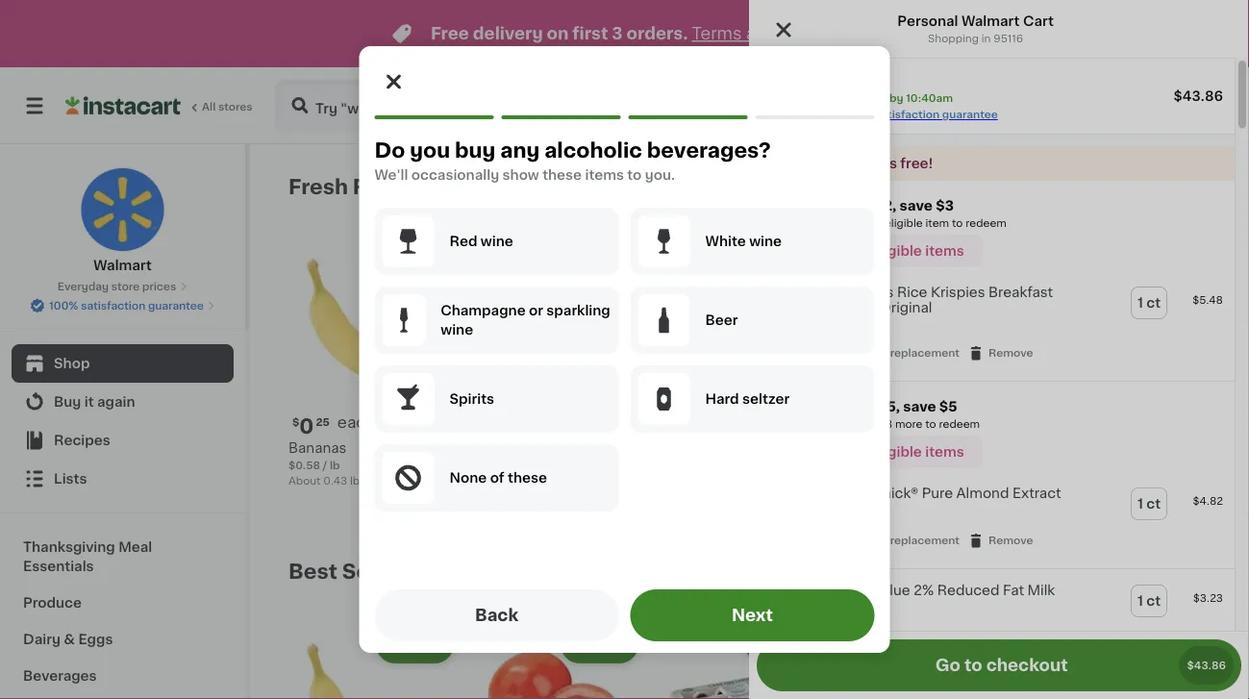 Task type: locate. For each thing, give the bounding box(es) containing it.
buy it again
[[54, 395, 135, 409]]

1 spend from the top
[[823, 400, 869, 414]]

view for fresh fruit
[[975, 180, 1008, 193]]

1 ct for great value 2% reduced fat milk
[[1138, 595, 1161, 608]]

3 remove button from the top
[[968, 629, 1034, 647]]

items down alcoholic
[[585, 168, 624, 182]]

to
[[628, 168, 642, 182], [952, 218, 963, 228], [926, 419, 937, 430], [965, 658, 983, 674]]

2 all from the top
[[1011, 565, 1027, 578]]

walmart link
[[80, 167, 165, 275]]

1 vertical spatial items
[[926, 244, 965, 258]]

it
[[84, 395, 94, 409]]

all up fat
[[1011, 565, 1027, 578]]

0 vertical spatial 1 ct button
[[1132, 288, 1167, 318]]

1 ct button left the '$3.23'
[[1132, 586, 1167, 617]]

2 vertical spatial ct
[[1147, 595, 1161, 608]]

1 horizontal spatial any
[[855, 199, 881, 213]]

choose replacement button down sponsored badge image
[[824, 532, 960, 549]]

beverages?
[[647, 140, 771, 160]]

buy down "your first delivery is free!"
[[823, 199, 851, 213]]

1 vertical spatial save
[[904, 400, 937, 414]]

store
[[111, 281, 140, 292]]

$3
[[936, 199, 954, 213]]

see up the to-
[[842, 446, 868, 459]]

1 promotion-wrapper element from the top
[[749, 181, 1235, 382]]

product group containing kellogg's rice krispies breakfast cereal original
[[749, 271, 1235, 373]]

delivery by 10:40am down 95116
[[958, 99, 1110, 113]]

1 vertical spatial replacement
[[890, 536, 960, 546]]

0 vertical spatial product group
[[749, 271, 1235, 373]]

1 horizontal spatial walmart
[[962, 14, 1020, 28]]

1 1 ct from the top
[[1138, 296, 1161, 310]]

3 choose replacement from the top
[[846, 633, 960, 643]]

0 vertical spatial choose
[[846, 348, 888, 359]]

1 see eligible items button from the top
[[823, 235, 983, 267]]

promotion-wrapper element
[[749, 181, 1235, 382], [749, 382, 1235, 570]]

to-
[[843, 461, 863, 474]]

0 vertical spatial view
[[975, 180, 1008, 193]]

0 horizontal spatial more
[[855, 218, 882, 228]]

product group containing mccormick® pure almond extract
[[749, 473, 1235, 561]]

0 vertical spatial first
[[573, 25, 608, 42]]

each right 25
[[337, 415, 375, 430]]

choose replacement down original on the top right of the page
[[846, 348, 960, 359]]

$ for 4
[[662, 417, 669, 428]]

10:40am up 100% satisfaction guarantee link
[[906, 93, 954, 103]]

1 choose from the top
[[846, 348, 888, 359]]

ct left $5.48
[[1147, 296, 1161, 310]]

first left 3
[[573, 25, 608, 42]]

by up 100% satisfaction guarantee link
[[890, 93, 904, 103]]

0 horizontal spatial delivery
[[842, 93, 887, 103]]

1 see eligible items from the top
[[842, 244, 965, 258]]

1 vertical spatial 1 ct
[[1138, 498, 1161, 511]]

1 horizontal spatial more
[[896, 419, 923, 430]]

mccormick®
[[832, 487, 919, 500]]

0 vertical spatial items
[[585, 168, 624, 182]]

buy left it
[[54, 395, 81, 409]]

10:40am up (40+)
[[1046, 99, 1110, 113]]

satisfaction inside button
[[81, 301, 146, 311]]

1 see from the top
[[842, 244, 868, 258]]

choose down sponsored badge image
[[846, 536, 888, 546]]

ct left the '$3.23'
[[1147, 595, 1161, 608]]

1 horizontal spatial guarantee
[[943, 109, 998, 120]]

2 vertical spatial remove
[[989, 633, 1034, 643]]

2 1 ct from the top
[[1138, 498, 1161, 511]]

choose replacement button down original on the top right of the page
[[824, 345, 960, 362]]

0 vertical spatial choose replacement
[[846, 348, 960, 359]]

delivery up 100% satisfaction guarantee link
[[842, 93, 887, 103]]

items up pomegranate
[[926, 446, 965, 459]]

terms apply. link
[[692, 25, 797, 42]]

1 vertical spatial more
[[896, 419, 923, 430]]

1 replacement from the top
[[890, 348, 960, 359]]

0 vertical spatial each
[[337, 415, 375, 430]]

1 ct for kellogg's rice krispies breakfast cereal original
[[1138, 296, 1161, 310]]

wine down champagne
[[441, 323, 473, 337]]

1 vertical spatial first
[[795, 157, 824, 170]]

product group
[[289, 237, 458, 489], [473, 237, 643, 496], [658, 237, 827, 516], [843, 237, 1012, 510], [289, 621, 458, 699], [473, 621, 643, 699], [658, 621, 827, 699], [843, 621, 1012, 699], [1027, 621, 1197, 699]]

checkout
[[987, 658, 1068, 674]]

2 0 from the left
[[484, 416, 499, 436]]

shop link
[[12, 344, 234, 383]]

see eligible items
[[842, 244, 965, 258], [842, 446, 965, 459]]

guarantee down prices
[[148, 301, 204, 311]]

3 product group from the top
[[749, 570, 1235, 658]]

100% up "your first delivery is free!"
[[844, 109, 873, 120]]

save left $5
[[904, 400, 937, 414]]

0 horizontal spatial lb
[[330, 460, 340, 471]]

see eligible items button for 2,
[[823, 235, 983, 267]]

any up show
[[500, 140, 540, 160]]

see eligible items button for save
[[823, 436, 983, 469]]

1 vertical spatial 100%
[[49, 301, 78, 311]]

0 horizontal spatial guarantee
[[148, 301, 204, 311]]

ct for mccormick® pure almond extract
[[1147, 498, 1161, 511]]

2 vertical spatial choose
[[846, 633, 888, 643]]

1 vertical spatial redeem
[[939, 419, 980, 430]]

1 for mccormick® pure almond extract
[[1138, 498, 1144, 511]]

wine
[[481, 235, 513, 248], [750, 235, 782, 248], [441, 323, 473, 337]]

item carousel region
[[289, 167, 1197, 537], [289, 552, 1197, 699]]

3
[[612, 25, 623, 42]]

choose replacement up value at the bottom of the page
[[846, 536, 960, 546]]

white wine
[[706, 235, 782, 248]]

see eligible items down buy any 2, save $3 add 1 more eligible item to redeem
[[842, 244, 965, 258]]

personal walmart cart shopping in 95116
[[898, 14, 1054, 44]]

more down "your first delivery is free!"
[[855, 218, 882, 228]]

1 $ from the left
[[292, 417, 300, 428]]

shop
[[54, 357, 90, 370]]

save right 2,
[[900, 199, 933, 213]]

1 vertical spatial each
[[363, 476, 389, 486]]

to inside do you buy any alcoholic beverages? we'll occasionally show these items to you.
[[628, 168, 642, 182]]

0 vertical spatial delivery
[[473, 25, 543, 42]]

1 item carousel region from the top
[[289, 167, 1197, 537]]

each right 0.43
[[363, 476, 389, 486]]

3 remove from the top
[[989, 633, 1034, 643]]

2 item carousel region from the top
[[289, 552, 1197, 699]]

2 vertical spatial 1 ct
[[1138, 595, 1161, 608]]

shopping
[[928, 33, 979, 44]]

1 down "your first delivery is free!"
[[848, 218, 852, 228]]

see eligible items button
[[823, 235, 983, 267], [823, 436, 983, 469]]

2 $ from the left
[[662, 417, 669, 428]]

first
[[573, 25, 608, 42], [795, 157, 824, 170]]

these down alcoholic
[[543, 168, 582, 182]]

more up wonderful
[[896, 419, 923, 430]]

$10.18
[[861, 419, 893, 430]]

1 1 ct button from the top
[[1132, 288, 1167, 318]]

do you buy any alcoholic beverages? we'll occasionally show these items to you.
[[375, 140, 771, 182]]

buy inside "link"
[[54, 395, 81, 409]]

1 for great value 2% reduced fat milk
[[1138, 595, 1144, 608]]

2 choose from the top
[[846, 536, 888, 546]]

1 vertical spatial product group
[[749, 473, 1235, 561]]

see up 'kellogg's'
[[842, 244, 868, 258]]

1 vertical spatial walmart
[[93, 259, 152, 272]]

item
[[926, 218, 950, 228]]

buy any 2, save $3 add 1 more eligible item to redeem
[[823, 199, 1007, 228]]

product group containing 6
[[843, 237, 1012, 510]]

guarantee down shopping
[[943, 109, 998, 120]]

wine for white wine
[[750, 235, 782, 248]]

0 vertical spatial choose replacement button
[[824, 345, 960, 362]]

remove up go to checkout
[[989, 633, 1034, 643]]

1 horizontal spatial $
[[662, 417, 669, 428]]

see eligible items button down buy any 2, save $3 add 1 more eligible item to redeem
[[823, 235, 983, 267]]

beverages
[[23, 670, 97, 683]]

0 vertical spatial all
[[1011, 180, 1027, 193]]

delivery by 10:40am
[[842, 93, 954, 103], [958, 99, 1110, 113]]

2 product group from the top
[[749, 473, 1235, 561]]

1 vertical spatial guarantee
[[148, 301, 204, 311]]

your
[[761, 157, 792, 170]]

each
[[337, 415, 375, 430], [363, 476, 389, 486]]

satisfaction up "free!"
[[875, 109, 940, 120]]

2 replacement from the top
[[890, 536, 960, 546]]

$ for 0
[[292, 417, 300, 428]]

1 ct button left the $4.82
[[1132, 489, 1167, 520]]

delivery down 95116
[[958, 99, 1020, 113]]

pom wonderful ready- to-eat pomegranate arils
[[843, 442, 1012, 474]]

delivery inside limited time offer region
[[473, 25, 543, 42]]

1 choose replacement button from the top
[[824, 345, 960, 362]]

100% satisfaction guarantee up "free!"
[[844, 109, 998, 120]]

in left "stock"
[[526, 480, 535, 490]]

these down large
[[508, 471, 547, 485]]

2 1 ct button from the top
[[1132, 489, 1167, 520]]

replacement up go
[[890, 633, 960, 643]]

redeem inside buy any 2, save $3 add 1 more eligible item to redeem
[[966, 218, 1007, 228]]

add your shopping preferences element
[[359, 46, 890, 653]]

remove for breakfast
[[989, 348, 1034, 359]]

redeem right item
[[966, 218, 1007, 228]]

delivery left is
[[827, 157, 883, 170]]

2 see eligible items from the top
[[842, 446, 965, 459]]

1 vertical spatial 100% satisfaction guarantee
[[49, 301, 204, 311]]

1 vertical spatial see eligible items button
[[823, 436, 983, 469]]

1 horizontal spatial in
[[982, 33, 991, 44]]

to right item
[[952, 218, 963, 228]]

lb
[[330, 460, 340, 471], [350, 476, 360, 486]]

100% down the everyday
[[49, 301, 78, 311]]

0 vertical spatial ct
[[1147, 296, 1161, 310]]

2 vertical spatial remove button
[[968, 629, 1034, 647]]

any left 2,
[[855, 199, 881, 213]]

spend up pom
[[823, 419, 858, 430]]

47
[[869, 417, 883, 428]]

0 vertical spatial these
[[543, 168, 582, 182]]

0 vertical spatial 100%
[[844, 109, 873, 120]]

delivery by 10:40am up 100% satisfaction guarantee link
[[842, 93, 954, 103]]

white
[[706, 235, 746, 248]]

satisfaction down everyday store prices
[[81, 301, 146, 311]]

to up wonderful
[[926, 419, 937, 430]]

97
[[685, 417, 699, 428]]

0 horizontal spatial 100%
[[49, 301, 78, 311]]

1 left the '$3.23'
[[1138, 595, 1144, 608]]

1 horizontal spatial 0
[[484, 416, 499, 436]]

100% satisfaction guarantee down 'store'
[[49, 301, 204, 311]]

0 horizontal spatial delivery
[[473, 25, 543, 42]]

1 vertical spatial see eligible items
[[842, 446, 965, 459]]

choose replacement down value at the bottom of the page
[[846, 633, 960, 643]]

promotion-wrapper element containing spend $15, save $5
[[749, 382, 1235, 570]]

11 button
[[1133, 83, 1212, 129]]

product group containing 4
[[658, 237, 827, 516]]

100% satisfaction guarantee button
[[30, 294, 215, 314]]

$0.58
[[289, 460, 320, 471]]

0 vertical spatial in
[[982, 33, 991, 44]]

0 vertical spatial guarantee
[[943, 109, 998, 120]]

$0.25 each (estimated) element
[[289, 414, 458, 439]]

view left (40+)
[[975, 180, 1008, 193]]

see eligible items for save
[[842, 446, 965, 459]]

great value 2% reduced fat milk button
[[832, 583, 1056, 599]]

first right 'your'
[[795, 157, 824, 170]]

buy
[[455, 140, 496, 160]]

None search field
[[275, 79, 545, 133]]

1 ct from the top
[[1147, 296, 1161, 310]]

eligible down 2,
[[885, 218, 923, 228]]

eligible up eat in the right of the page
[[872, 446, 922, 459]]

2 vertical spatial 1 ct button
[[1132, 586, 1167, 617]]

$4.82
[[1193, 496, 1224, 507]]

2 promotion-wrapper element from the top
[[749, 382, 1235, 570]]

krispies
[[931, 286, 986, 299]]

1 product group from the top
[[749, 271, 1235, 373]]

2 see from the top
[[842, 446, 868, 459]]

to inside spend $15, save $5 spend $10.18 more to redeem
[[926, 419, 937, 430]]

2 remove from the top
[[989, 536, 1034, 546]]

spend
[[823, 400, 869, 414], [823, 419, 858, 430]]

0 inside '0 hass large avocado'
[[484, 416, 499, 436]]

red
[[450, 235, 478, 248]]

reduced
[[938, 584, 1000, 598]]

see eligible items button down spend $15, save $5 spend $10.18 more to redeem
[[823, 436, 983, 469]]

item carousel region containing best sellers
[[289, 552, 1197, 699]]

dairy & eggs
[[23, 633, 113, 646]]

2 ct from the top
[[1147, 498, 1161, 511]]

2 view from the top
[[975, 565, 1008, 578]]

3 choose replacement button from the top
[[824, 629, 960, 647]]

100% inside 100% satisfaction guarantee link
[[844, 109, 873, 120]]

1 all from the top
[[1011, 180, 1027, 193]]

walmart up 95116
[[962, 14, 1020, 28]]

redeem
[[966, 218, 1007, 228], [939, 419, 980, 430]]

3 replacement from the top
[[890, 633, 960, 643]]

great value 2% reduced fat milk image
[[761, 581, 801, 622]]

eligible
[[885, 218, 923, 228], [872, 244, 922, 258], [872, 446, 922, 459]]

items inside do you buy any alcoholic beverages? we'll occasionally show these items to you.
[[585, 168, 624, 182]]

next
[[732, 608, 774, 624]]

$ inside the $ 0 25
[[292, 417, 300, 428]]

1 horizontal spatial delivery
[[827, 157, 883, 170]]

to inside buy any 2, save $3 add 1 more eligible item to redeem
[[952, 218, 963, 228]]

great
[[832, 584, 870, 598]]

2 vertical spatial eligible
[[872, 446, 922, 459]]

1 horizontal spatial satisfaction
[[875, 109, 940, 120]]

occasionally
[[412, 168, 499, 182]]

best
[[289, 561, 338, 582]]

1 left $5.48
[[1138, 296, 1144, 310]]

0 vertical spatial remove button
[[968, 345, 1034, 362]]

to left you.
[[628, 168, 642, 182]]

1 vertical spatial in
[[526, 480, 535, 490]]

0 vertical spatial buy
[[823, 199, 851, 213]]

1 horizontal spatial 100%
[[844, 109, 873, 120]]

replacement down original on the top right of the page
[[890, 348, 960, 359]]

walmart up everyday store prices link
[[93, 259, 152, 272]]

more inside buy any 2, save $3 add 1 more eligible item to redeem
[[855, 218, 882, 228]]

guarantee inside 100% satisfaction guarantee button
[[148, 301, 204, 311]]

0 horizontal spatial buy
[[54, 395, 81, 409]]

terms
[[692, 25, 742, 42]]

1 ct for mccormick® pure almond extract
[[1138, 498, 1161, 511]]

1 vertical spatial lb
[[350, 476, 360, 486]]

2 horizontal spatial wine
[[750, 235, 782, 248]]

sellers
[[342, 561, 415, 582]]

0 horizontal spatial 0
[[300, 416, 314, 436]]

stock
[[538, 480, 568, 490]]

almond
[[957, 487, 1010, 500]]

do
[[375, 140, 405, 160]]

bananas
[[289, 442, 347, 455]]

1 left the $4.82
[[1138, 498, 1144, 511]]

1 ct left the '$3.23'
[[1138, 595, 1161, 608]]

3 1 ct button from the top
[[1132, 586, 1167, 617]]

0 vertical spatial replacement
[[890, 348, 960, 359]]

1 ct left $5.48
[[1138, 296, 1161, 310]]

remove for reduced
[[989, 633, 1034, 643]]

product group
[[749, 271, 1235, 373], [749, 473, 1235, 561], [749, 570, 1235, 658]]

lb right 0.43
[[350, 476, 360, 486]]

all inside view all (40+) popup button
[[1011, 180, 1027, 193]]

wine right red
[[481, 235, 513, 248]]

0 vertical spatial see eligible items button
[[823, 235, 983, 267]]

1 remove from the top
[[989, 348, 1034, 359]]

0 horizontal spatial $
[[292, 417, 300, 428]]

0 vertical spatial 1 ct
[[1138, 296, 1161, 310]]

wine right white
[[750, 235, 782, 248]]

1 vertical spatial view
[[975, 565, 1008, 578]]

0 horizontal spatial first
[[573, 25, 608, 42]]

go to checkout
[[936, 658, 1068, 674]]

2 remove button from the top
[[968, 532, 1034, 549]]

3 choose from the top
[[846, 633, 888, 643]]

recipes link
[[12, 421, 234, 460]]

1 vertical spatial 1 ct button
[[1132, 489, 1167, 520]]

buy
[[823, 199, 851, 213], [54, 395, 81, 409]]

ct left the $4.82
[[1147, 498, 1161, 511]]

0 vertical spatial more
[[855, 218, 882, 228]]

100% satisfaction guarantee inside button
[[49, 301, 204, 311]]

1 horizontal spatial by
[[1023, 99, 1042, 113]]

100% inside 100% satisfaction guarantee button
[[49, 301, 78, 311]]

0 vertical spatial walmart
[[962, 14, 1020, 28]]

lists
[[54, 472, 87, 486]]

eligible down buy any 2, save $3 add 1 more eligible item to redeem
[[872, 244, 922, 258]]

1 vertical spatial buy
[[54, 395, 81, 409]]

remove down breakfast
[[989, 348, 1034, 359]]

2 vertical spatial items
[[926, 446, 965, 459]]

items down item
[[926, 244, 965, 258]]

0 horizontal spatial 100% satisfaction guarantee
[[49, 301, 204, 311]]

rice
[[898, 286, 928, 299]]

by down 95116
[[1023, 99, 1042, 113]]

choose replacement for rice
[[846, 348, 960, 359]]

walmart logo image
[[80, 167, 165, 252]]

thanksgiving meal essentials
[[23, 541, 152, 573]]

0 vertical spatial eligible
[[885, 218, 923, 228]]

0 left 25
[[300, 416, 314, 436]]

choose replacement button
[[824, 345, 960, 362], [824, 532, 960, 549], [824, 629, 960, 647]]

1 ct button for kellogg's rice krispies breakfast cereal original
[[1132, 288, 1167, 318]]

to right go
[[965, 658, 983, 674]]

2 vertical spatial product group
[[749, 570, 1235, 658]]

product group containing great value 2% reduced fat milk
[[749, 570, 1235, 658]]

replacement down pure
[[890, 536, 960, 546]]

wine inside champagne or sparkling wine
[[441, 323, 473, 337]]

in left 95116
[[982, 33, 991, 44]]

0 horizontal spatial wine
[[441, 323, 473, 337]]

see eligible items up eat in the right of the page
[[842, 446, 965, 459]]

remove button up view all (30+)
[[968, 532, 1034, 549]]

0 horizontal spatial in
[[526, 480, 535, 490]]

0 vertical spatial spend
[[823, 400, 869, 414]]

1 vertical spatial choose replacement
[[846, 536, 960, 546]]

0 vertical spatial satisfaction
[[875, 109, 940, 120]]

champagne
[[441, 304, 526, 317]]

buy inside buy any 2, save $3 add 1 more eligible item to redeem
[[823, 199, 851, 213]]

remove up view all (30+)
[[989, 536, 1034, 546]]

0 horizontal spatial satisfaction
[[81, 301, 146, 311]]

1 vertical spatial these
[[508, 471, 547, 485]]

1 choose replacement from the top
[[846, 348, 960, 359]]

see eligible items for 2,
[[842, 244, 965, 258]]

add button
[[378, 242, 452, 277], [563, 242, 637, 277], [932, 242, 1006, 277], [378, 627, 452, 662], [563, 627, 637, 662], [747, 627, 822, 662], [932, 627, 1006, 662], [1117, 627, 1191, 662]]

3 ct from the top
[[1147, 595, 1161, 608]]

1 vertical spatial remove button
[[968, 532, 1034, 549]]

choose
[[846, 348, 888, 359], [846, 536, 888, 546], [846, 633, 888, 643]]

$ inside $ 4 97
[[662, 417, 669, 428]]

these inside do you buy any alcoholic beverages? we'll occasionally show these items to you.
[[543, 168, 582, 182]]

all inside view all (30+) popup button
[[1011, 565, 1027, 578]]

2 choose replacement button from the top
[[824, 532, 960, 549]]

1 ct button left $5.48
[[1132, 288, 1167, 318]]

0 vertical spatial redeem
[[966, 218, 1007, 228]]

each inside $0.25 each (estimated) element
[[337, 415, 375, 430]]

0 up hass
[[484, 416, 499, 436]]

0 vertical spatial see eligible items
[[842, 244, 965, 258]]

mccormick® pure almond extract button
[[832, 486, 1062, 501]]

choose replacement button for rice
[[824, 345, 960, 362]]

(40+)
[[1030, 180, 1068, 193]]

instacart logo image
[[65, 94, 181, 117]]

$ left 25
[[292, 417, 300, 428]]

extract
[[1013, 487, 1062, 500]]

1 remove button from the top
[[968, 345, 1034, 362]]

choose down cereal
[[846, 348, 888, 359]]

$ left 97
[[662, 417, 669, 428]]

choose for kellogg's
[[846, 348, 888, 359]]

first inside limited time offer region
[[573, 25, 608, 42]]

red wine
[[450, 235, 513, 248]]

2 see eligible items button from the top
[[823, 436, 983, 469]]

view all (30+)
[[975, 565, 1068, 578]]

seltzer
[[743, 393, 790, 406]]

item carousel region containing fresh fruit
[[289, 167, 1197, 537]]

service type group
[[570, 87, 776, 125]]

lb right /
[[330, 460, 340, 471]]

all left (40+)
[[1011, 180, 1027, 193]]

1 ct left the $4.82
[[1138, 498, 1161, 511]]

1 vertical spatial eligible
[[872, 244, 922, 258]]

walmart inside personal walmart cart shopping in 95116
[[962, 14, 1020, 28]]

0 vertical spatial any
[[500, 140, 540, 160]]

remove button up go to checkout
[[968, 629, 1034, 647]]

eat
[[863, 461, 885, 474]]

spend up 6 at the right of the page
[[823, 400, 869, 414]]

1 for kellogg's rice krispies breakfast cereal original
[[1138, 296, 1144, 310]]

choose replacement for value
[[846, 633, 960, 643]]

1 view from the top
[[975, 180, 1008, 193]]

3 1 ct from the top
[[1138, 595, 1161, 608]]

choose replacement button down value at the bottom of the page
[[824, 629, 960, 647]]

view
[[975, 180, 1008, 193], [975, 565, 1008, 578]]

product group for buy any 2, save $3
[[749, 271, 1235, 373]]

0 vertical spatial see
[[842, 244, 868, 258]]

2 vertical spatial replacement
[[890, 633, 960, 643]]

view up fat
[[975, 565, 1008, 578]]

redeem down $5
[[939, 419, 980, 430]]

2 vertical spatial choose replacement button
[[824, 629, 960, 647]]

delivery left on
[[473, 25, 543, 42]]

remove button down breakfast
[[968, 345, 1034, 362]]

choose down 'great'
[[846, 633, 888, 643]]



Task type: vqa. For each thing, say whether or not it's contained in the screenshot.
Thanksgiving Meal Essentials link
yes



Task type: describe. For each thing, give the bounding box(es) containing it.
again
[[97, 395, 135, 409]]

essentials
[[23, 560, 94, 573]]

kellogg's rice krispies breakfast cereal original
[[832, 286, 1054, 315]]

fresh fruit
[[289, 177, 403, 197]]

thanksgiving meal essentials link
[[12, 529, 234, 585]]

see for spend
[[842, 446, 868, 459]]

in inside 'item carousel' region
[[526, 480, 535, 490]]

1 horizontal spatial delivery by 10:40am
[[958, 99, 1110, 113]]

save inside buy any 2, save $3 add 1 more eligible item to redeem
[[900, 199, 933, 213]]

$5.48
[[1193, 295, 1224, 305]]

free delivery on first 3 orders. terms apply.
[[431, 25, 797, 42]]

none of these
[[450, 471, 547, 485]]

1 vertical spatial delivery
[[827, 157, 883, 170]]

you.
[[645, 168, 675, 182]]

apply.
[[746, 25, 797, 42]]

any inside do you buy any alcoholic beverages? we'll occasionally show these items to you.
[[500, 140, 540, 160]]

recipes
[[54, 434, 110, 447]]

remove button for breakfast
[[968, 345, 1034, 362]]

see for buy
[[842, 244, 868, 258]]

buy it again link
[[12, 383, 234, 421]]

1 horizontal spatial lb
[[350, 476, 360, 486]]

guarantee inside 100% satisfaction guarantee link
[[943, 109, 998, 120]]

view all (40+)
[[975, 180, 1068, 193]]

ct for great value 2% reduced fat milk
[[1147, 595, 1161, 608]]

eligible for 2,
[[872, 244, 922, 258]]

product group for spend $15, save $5
[[749, 473, 1235, 561]]

pom
[[843, 442, 876, 455]]

prices
[[142, 281, 176, 292]]

replacement for 2%
[[890, 633, 960, 643]]

value
[[874, 584, 911, 598]]

all for best sellers
[[1011, 565, 1027, 578]]

sponsored badge image
[[843, 494, 901, 505]]

wonderful
[[880, 442, 950, 455]]

2 spend from the top
[[823, 419, 858, 430]]

view all (40+) button
[[967, 167, 1089, 206]]

replacement for krispies
[[890, 348, 960, 359]]

add inside product group
[[969, 253, 997, 266]]

all for fresh fruit
[[1011, 180, 1027, 193]]

add inside buy any 2, save $3 add 1 more eligible item to redeem
[[823, 218, 845, 228]]

everyday
[[57, 281, 109, 292]]

more inside spend $15, save $5 spend $10.18 more to redeem
[[896, 419, 923, 430]]

bananas $0.58 / lb about 0.43 lb each
[[289, 442, 389, 486]]

buy for buy it again
[[54, 395, 81, 409]]

of
[[490, 471, 505, 485]]

all stores
[[202, 101, 253, 112]]

all
[[202, 101, 216, 112]]

eligible inside buy any 2, save $3 add 1 more eligible item to redeem
[[885, 218, 923, 228]]

1 inside buy any 2, save $3 add 1 more eligible item to redeem
[[848, 218, 852, 228]]

free!
[[901, 157, 934, 170]]

0 hass large avocado
[[473, 416, 612, 455]]

0.43
[[324, 476, 347, 486]]

hass
[[473, 442, 507, 455]]

avocado
[[552, 442, 612, 455]]

promotion-wrapper element containing buy any 2, save $3
[[749, 181, 1235, 382]]

4
[[669, 416, 683, 436]]

large
[[511, 442, 549, 455]]

2,
[[884, 199, 897, 213]]

pure
[[922, 487, 953, 500]]

1 ct button for mccormick® pure almond extract
[[1132, 489, 1167, 520]]

back
[[475, 608, 519, 624]]

dairy & eggs link
[[12, 621, 234, 658]]

each (est.)
[[337, 415, 420, 430]]

each inside bananas $0.58 / lb about 0.43 lb each
[[363, 476, 389, 486]]

dairy
[[23, 633, 61, 646]]

save inside spend $15, save $5 spend $10.18 more to redeem
[[904, 400, 937, 414]]

on
[[547, 25, 569, 42]]

spirits
[[450, 393, 495, 406]]

0 horizontal spatial 10:40am
[[906, 93, 954, 103]]

wine for red wine
[[481, 235, 513, 248]]

1 horizontal spatial 10:40am
[[1046, 99, 1110, 113]]

1 horizontal spatial delivery
[[958, 99, 1020, 113]]

champagne or sparkling wine
[[441, 304, 611, 337]]

alcoholic
[[545, 140, 643, 160]]

in inside personal walmart cart shopping in 95116
[[982, 33, 991, 44]]

&
[[64, 633, 75, 646]]

great value 2% reduced fat milk
[[832, 584, 1056, 598]]

is
[[886, 157, 898, 170]]

thanksgiving
[[23, 541, 115, 554]]

ct for kellogg's rice krispies breakfast cereal original
[[1147, 296, 1161, 310]]

all stores link
[[65, 79, 254, 133]]

stores
[[218, 101, 253, 112]]

1 horizontal spatial 100% satisfaction guarantee
[[844, 109, 998, 120]]

redeem inside spend $15, save $5 spend $10.18 more to redeem
[[939, 419, 980, 430]]

your first delivery is free!
[[761, 157, 934, 170]]

1 vertical spatial $43.86
[[1188, 660, 1227, 671]]

hard
[[706, 393, 739, 406]]

cereal
[[832, 301, 877, 315]]

kellogg's rice krispies breakfast cereal original image
[[761, 283, 801, 323]]

breakfast
[[989, 286, 1054, 299]]

original
[[880, 301, 933, 315]]

view all (30+) button
[[967, 552, 1089, 591]]

next button
[[631, 590, 875, 642]]

sparkling
[[547, 304, 611, 317]]

fruit
[[353, 177, 403, 197]]

6 47
[[854, 416, 883, 436]]

remove button for reduced
[[968, 629, 1034, 647]]

limited time offer region
[[0, 0, 1193, 67]]

we'll
[[375, 168, 408, 182]]

choose replacement button for value
[[824, 629, 960, 647]]

walmart image
[[761, 70, 809, 118]]

view for best sellers
[[975, 565, 1008, 578]]

0 vertical spatial lb
[[330, 460, 340, 471]]

kellogg's rice krispies breakfast cereal original button
[[832, 285, 1087, 316]]

produce
[[23, 596, 82, 610]]

0 horizontal spatial walmart
[[93, 259, 152, 272]]

eligible for save
[[872, 446, 922, 459]]

$5
[[940, 400, 958, 414]]

items for spend $15, save $5
[[926, 446, 965, 459]]

0 horizontal spatial delivery by 10:40am
[[842, 93, 954, 103]]

buy for buy any 2, save $3 add 1 more eligible item to redeem
[[823, 199, 851, 213]]

beverages link
[[12, 658, 234, 695]]

1 ct button for great value 2% reduced fat milk
[[1132, 586, 1167, 617]]

items for buy any 2, save $3
[[926, 244, 965, 258]]

everyday store prices
[[57, 281, 176, 292]]

fat
[[1003, 584, 1025, 598]]

choose for great
[[846, 633, 888, 643]]

/
[[323, 460, 327, 471]]

best sellers
[[289, 561, 415, 582]]

2 choose replacement from the top
[[846, 536, 960, 546]]

pomegranate
[[888, 461, 979, 474]]

0 horizontal spatial by
[[890, 93, 904, 103]]

back button
[[375, 590, 619, 642]]

any inside buy any 2, save $3 add 1 more eligible item to redeem
[[855, 199, 881, 213]]

beer
[[706, 314, 738, 327]]

0 vertical spatial $43.86
[[1174, 89, 1224, 103]]

many
[[493, 480, 523, 490]]

produce link
[[12, 585, 234, 621]]

none
[[450, 471, 487, 485]]

arils
[[982, 461, 1012, 474]]

kellogg's
[[832, 286, 894, 299]]

1 0 from the left
[[300, 416, 314, 436]]



